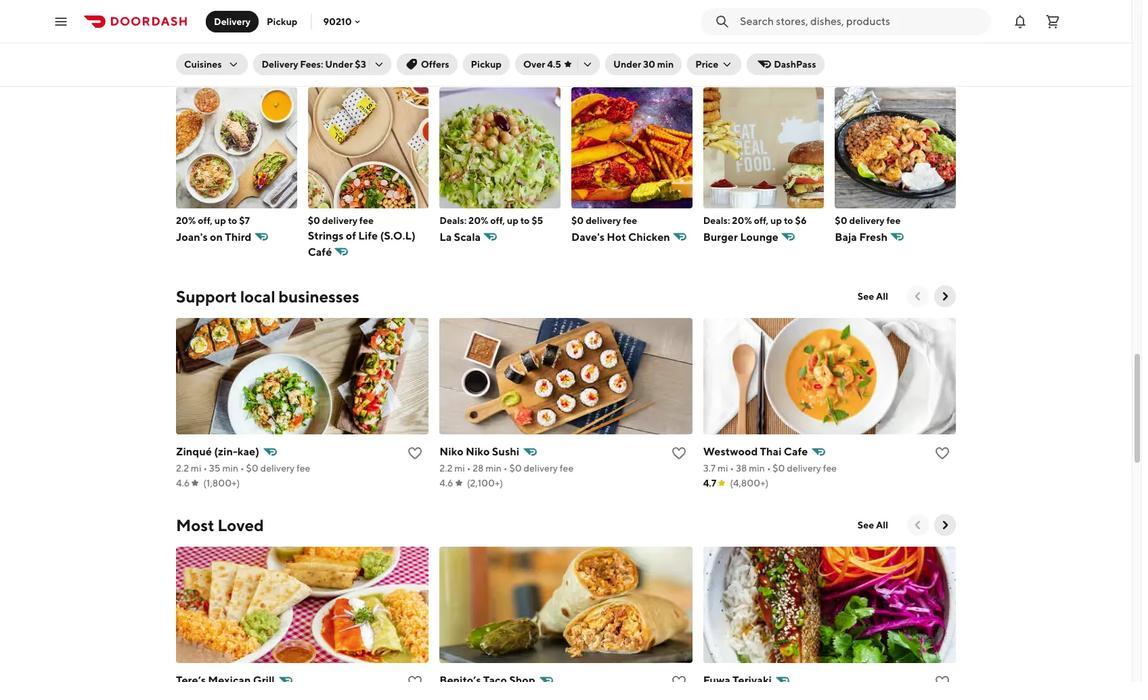 Task type: locate. For each thing, give the bounding box(es) containing it.
2 niko from the left
[[466, 445, 490, 458]]

delivery
[[214, 16, 251, 27], [262, 59, 298, 70]]

offers
[[176, 56, 224, 75], [421, 59, 449, 70]]

up left $5
[[507, 215, 518, 226]]

deals: up burger
[[703, 215, 730, 226]]

previous button of carousel image for most loved
[[911, 518, 925, 532]]

29
[[210, 3, 221, 14]]

2 20% from the left
[[468, 215, 488, 226]]

café
[[308, 245, 332, 258]]

click to add this store to your saved list image
[[671, 445, 687, 461], [407, 674, 423, 682], [671, 674, 687, 682]]

up up on
[[214, 215, 226, 226]]

1 vertical spatial 4.7
[[703, 478, 716, 489]]

min right 29
[[223, 3, 239, 14]]

previous button of carousel image left next button of carousel icon
[[911, 289, 925, 303]]

4.6
[[176, 478, 190, 489], [440, 478, 453, 489]]

pickup button left over
[[463, 53, 510, 75]]

3 off, from the left
[[754, 215, 768, 226]]

$0 delivery fee up fresh
[[835, 215, 901, 226]]

0 vertical spatial previous button of carousel image
[[911, 289, 925, 303]]

1 see all from the top
[[858, 291, 888, 302]]

baja fresh
[[835, 231, 888, 243]]

strings
[[308, 229, 344, 242]]

most loved link
[[176, 514, 264, 536]]

0 vertical spatial see all
[[858, 291, 888, 302]]

to left $6
[[784, 215, 793, 226]]

1 horizontal spatial 30
[[737, 3, 749, 14]]

0 horizontal spatial 4.6
[[176, 478, 190, 489]]

min for 2.2 mi • 35 min • $​0 delivery fee
[[222, 463, 238, 474]]

all for support local businesses
[[876, 291, 888, 302]]

2 to from the left
[[520, 215, 530, 226]]

chicken
[[628, 231, 670, 243]]

2 $0 delivery fee from the left
[[571, 215, 637, 226]]

1 vertical spatial delivery
[[262, 59, 298, 70]]

(1,800+)
[[203, 478, 240, 489]]

(12,100+)
[[730, 18, 770, 29]]

all left next button of carousel image
[[876, 520, 888, 530]]

off, for la scala
[[490, 215, 505, 226]]

4.6 left "(2,100+)"
[[440, 478, 453, 489]]

off, up joan's on third
[[198, 215, 212, 226]]

1 horizontal spatial 20%
[[468, 215, 488, 226]]

niko up 28 on the left of page
[[466, 445, 490, 458]]

delivery inside button
[[214, 16, 251, 27]]

over 4.5
[[523, 59, 561, 70]]

up for burger
[[770, 215, 782, 226]]

2 all from the top
[[876, 520, 888, 530]]

0 vertical spatial see all link
[[849, 285, 896, 307]]

0 vertical spatial see
[[858, 291, 874, 302]]

westwood
[[703, 445, 758, 458]]

0 horizontal spatial deals:
[[440, 215, 467, 226]]

up up the lounge
[[770, 215, 782, 226]]

pickup left over
[[471, 59, 502, 70]]

1 horizontal spatial offers
[[421, 59, 449, 70]]

4.6 for zinqué (zin-kae)
[[176, 478, 190, 489]]

see
[[858, 291, 874, 302], [858, 520, 874, 530]]

4.6 for niko niko sushi
[[440, 478, 453, 489]]

thai
[[760, 445, 782, 458]]

all down fresh
[[876, 291, 888, 302]]

1 horizontal spatial pickup button
[[463, 53, 510, 75]]

delivery fees: under $3
[[262, 59, 366, 70]]

1 vertical spatial previous button of carousel image
[[911, 518, 925, 532]]

3 $0 from the left
[[835, 215, 847, 226]]

dave's hot chicken
[[571, 231, 670, 243]]

3 20% from the left
[[732, 215, 752, 226]]

offers for you
[[176, 56, 280, 75]]

0 vertical spatial pickup
[[267, 16, 297, 27]]

1 horizontal spatial to
[[520, 215, 530, 226]]

$​0
[[246, 3, 259, 14], [775, 3, 787, 14], [246, 463, 258, 474], [509, 463, 522, 474], [773, 463, 785, 474]]

2 horizontal spatial $0 delivery fee
[[835, 215, 901, 226]]

2 2.2 from the left
[[440, 463, 452, 474]]

4.8
[[176, 18, 190, 29]]

2.2 mi • 28 min • $​0 delivery fee
[[440, 463, 574, 474]]

min inside under 30 min button
[[657, 59, 674, 70]]

2 previous button of carousel image from the top
[[911, 518, 925, 532]]

over 4.5 button
[[515, 53, 600, 75]]

$​0 up dashpass button
[[775, 3, 787, 14]]

offers inside button
[[421, 59, 449, 70]]

20% up burger lounge
[[732, 215, 752, 226]]

30
[[737, 3, 749, 14], [643, 59, 655, 70]]

4.6 down zinqué
[[176, 478, 190, 489]]

1 20% from the left
[[176, 215, 196, 226]]

1 horizontal spatial off,
[[490, 215, 505, 226]]

0 horizontal spatial under
[[325, 59, 353, 70]]

over
[[523, 59, 545, 70]]

90210
[[323, 16, 352, 27]]

mi right '3.5'
[[719, 3, 729, 14]]

pickup button
[[259, 10, 306, 32], [463, 53, 510, 75]]

click to add this store to your saved list image for support local businesses
[[671, 445, 687, 461]]

click to add this store to your saved list image
[[407, 445, 423, 461], [934, 445, 950, 461], [934, 674, 950, 682]]

2.2 for zinqué (zin-kae)
[[176, 463, 189, 474]]

$0 up dave's
[[571, 215, 584, 226]]

2 deals: from the left
[[703, 215, 730, 226]]

most loved
[[176, 516, 264, 535]]

off, left $5
[[490, 215, 505, 226]]

$0 delivery fee up hot
[[571, 215, 637, 226]]

(2,800+)
[[203, 18, 242, 29]]

1 4.6 from the left
[[176, 478, 190, 489]]

pickup down the 2.9 mi • 29 min • $​0 delivery fee
[[267, 16, 297, 27]]

1 horizontal spatial under
[[613, 59, 641, 70]]

min for 3.7 mi • 38 min • $​0 delivery fee
[[749, 463, 765, 474]]

2.2
[[176, 463, 189, 474], [440, 463, 452, 474]]

$6
[[795, 215, 807, 226]]

0 horizontal spatial pickup
[[267, 16, 297, 27]]

0 horizontal spatial off,
[[198, 215, 212, 226]]

28
[[473, 463, 484, 474]]

delivery
[[261, 3, 295, 14], [789, 3, 823, 14], [322, 215, 357, 226], [586, 215, 621, 226], [849, 215, 884, 226], [260, 463, 295, 474], [524, 463, 558, 474], [787, 463, 821, 474]]

1 $0 from the left
[[308, 215, 320, 226]]

0 vertical spatial all
[[876, 291, 888, 302]]

offers for you link
[[176, 55, 280, 76]]

fees:
[[300, 59, 323, 70]]

$​0 down kae)
[[246, 463, 258, 474]]

support local businesses
[[176, 287, 359, 306]]

0 horizontal spatial delivery
[[214, 16, 251, 27]]

cuisines
[[184, 59, 222, 70]]

1 vertical spatial 30
[[643, 59, 655, 70]]

0 horizontal spatial niko
[[440, 445, 464, 458]]

1 horizontal spatial $0 delivery fee
[[571, 215, 637, 226]]

1 deals: from the left
[[440, 215, 467, 226]]

fee
[[297, 3, 310, 14], [825, 3, 839, 14], [359, 215, 374, 226], [623, 215, 637, 226], [886, 215, 901, 226], [296, 463, 310, 474], [560, 463, 574, 474], [823, 463, 837, 474]]

30 left price
[[643, 59, 655, 70]]

3 up from the left
[[770, 215, 782, 226]]

1 horizontal spatial delivery
[[262, 59, 298, 70]]

2 horizontal spatial up
[[770, 215, 782, 226]]

1 see all link from the top
[[849, 285, 896, 307]]

1 see from the top
[[858, 291, 874, 302]]

mi right '3.7'
[[718, 463, 728, 474]]

2 under from the left
[[613, 59, 641, 70]]

2 4.6 from the left
[[440, 478, 453, 489]]

mi right 2.9
[[191, 3, 202, 14]]

0 horizontal spatial 20%
[[176, 215, 196, 226]]

all for most loved
[[876, 520, 888, 530]]

20% up scala
[[468, 215, 488, 226]]

dave's
[[571, 231, 605, 243]]

2 horizontal spatial off,
[[754, 215, 768, 226]]

1 off, from the left
[[198, 215, 212, 226]]

1 2.2 from the left
[[176, 463, 189, 474]]

2 $0 from the left
[[571, 215, 584, 226]]

previous button of carousel image for support local businesses
[[911, 289, 925, 303]]

4.7 for (4,800+)
[[703, 478, 716, 489]]

1 vertical spatial see all
[[858, 520, 888, 530]]

2 horizontal spatial to
[[784, 215, 793, 226]]

1 all from the top
[[876, 291, 888, 302]]

price button
[[687, 53, 741, 75]]

$​0 for zinqué (zin-kae)
[[246, 463, 258, 474]]

30 up (12,100+)
[[737, 3, 749, 14]]

Store search: begin typing to search for stores available on DoorDash text field
[[740, 14, 982, 29]]

$​0 down sushi
[[509, 463, 522, 474]]

$3
[[355, 59, 366, 70]]

see all for support local businesses
[[858, 291, 888, 302]]

$0 for dave's hot chicken
[[571, 215, 584, 226]]

to left $5
[[520, 215, 530, 226]]

1 horizontal spatial $0
[[571, 215, 584, 226]]

4.7 down '3.7'
[[703, 478, 716, 489]]

1 vertical spatial see
[[858, 520, 874, 530]]

2 4.7 from the top
[[703, 478, 716, 489]]

1 horizontal spatial 2.2
[[440, 463, 452, 474]]

3 to from the left
[[784, 215, 793, 226]]

support
[[176, 287, 237, 306]]

pickup button up you
[[259, 10, 306, 32]]

3 $0 delivery fee from the left
[[835, 215, 901, 226]]

20% up joan's at the top of page
[[176, 215, 196, 226]]

$0 delivery fee for fresh
[[835, 215, 901, 226]]

30 inside button
[[643, 59, 655, 70]]

click to add this store to your saved list image for most loved
[[934, 674, 950, 682]]

2.2 down zinqué
[[176, 463, 189, 474]]

4.7 down '3.5'
[[703, 18, 716, 29]]

off,
[[198, 215, 212, 226], [490, 215, 505, 226], [754, 215, 768, 226]]

$0
[[308, 215, 320, 226], [571, 215, 584, 226], [835, 215, 847, 226]]

see for most loved
[[858, 520, 874, 530]]

min right 38
[[749, 463, 765, 474]]

1 vertical spatial see all link
[[849, 514, 896, 536]]

to
[[228, 215, 237, 226], [520, 215, 530, 226], [784, 215, 793, 226]]

0 horizontal spatial $0
[[308, 215, 320, 226]]

most
[[176, 516, 214, 535]]

0 horizontal spatial up
[[214, 215, 226, 226]]

0 vertical spatial delivery
[[214, 16, 251, 27]]

notification bell image
[[1012, 13, 1028, 29]]

under
[[325, 59, 353, 70], [613, 59, 641, 70]]

previous button of carousel image
[[911, 289, 925, 303], [911, 518, 925, 532]]

1 horizontal spatial niko
[[466, 445, 490, 458]]

2 horizontal spatial 20%
[[732, 215, 752, 226]]

$0 for strings of life (s.o.l) café
[[308, 215, 320, 226]]

delivery for delivery
[[214, 16, 251, 27]]

offers for offers for you
[[176, 56, 224, 75]]

pickup
[[267, 16, 297, 27], [471, 59, 502, 70]]

min right 35
[[222, 463, 238, 474]]

2 see from the top
[[858, 520, 874, 530]]

deals:
[[440, 215, 467, 226], [703, 215, 730, 226]]

1 $0 delivery fee from the left
[[308, 215, 374, 226]]

2 up from the left
[[507, 215, 518, 226]]

20% off, up to $7
[[176, 215, 250, 226]]

off, up the lounge
[[754, 215, 768, 226]]

2 see all link from the top
[[849, 514, 896, 536]]

delivery left fees:
[[262, 59, 298, 70]]

min up (12,100+)
[[751, 3, 767, 14]]

1 horizontal spatial 4.6
[[440, 478, 453, 489]]

1 horizontal spatial up
[[507, 215, 518, 226]]

deals: up la scala
[[440, 215, 467, 226]]

1 niko from the left
[[440, 445, 464, 458]]

2 see all from the top
[[858, 520, 888, 530]]

see all link
[[849, 285, 896, 307], [849, 514, 896, 536]]

mi left 28 on the left of page
[[454, 463, 465, 474]]

$​0 down thai
[[773, 463, 785, 474]]

niko
[[440, 445, 464, 458], [466, 445, 490, 458]]

delivery down the 2.9 mi • 29 min • $​0 delivery fee
[[214, 16, 251, 27]]

0 vertical spatial 4.7
[[703, 18, 716, 29]]

dashpass
[[774, 59, 816, 70]]

$0 delivery fee up of
[[308, 215, 374, 226]]

•
[[204, 3, 208, 14], [240, 3, 244, 14], [731, 3, 735, 14], [769, 3, 773, 14], [203, 463, 207, 474], [240, 463, 244, 474], [467, 463, 471, 474], [503, 463, 507, 474], [730, 463, 734, 474], [767, 463, 771, 474]]

delivery button
[[206, 10, 259, 32]]

20%
[[176, 215, 196, 226], [468, 215, 488, 226], [732, 215, 752, 226]]

$0 up baja
[[835, 215, 847, 226]]

mi for niko niko sushi
[[454, 463, 465, 474]]

1 vertical spatial pickup
[[471, 59, 502, 70]]

2 horizontal spatial $0
[[835, 215, 847, 226]]

mi down zinqué
[[191, 463, 201, 474]]

0 horizontal spatial 30
[[643, 59, 655, 70]]

to left the $7
[[228, 215, 237, 226]]

0 horizontal spatial to
[[228, 215, 237, 226]]

0 horizontal spatial offers
[[176, 56, 224, 75]]

1 vertical spatial all
[[876, 520, 888, 530]]

cuisines button
[[176, 53, 248, 75]]

mi
[[191, 3, 202, 14], [719, 3, 729, 14], [191, 463, 201, 474], [454, 463, 465, 474], [718, 463, 728, 474]]

0 vertical spatial 30
[[737, 3, 749, 14]]

min right 28 on the left of page
[[486, 463, 502, 474]]

1 4.7 from the top
[[703, 18, 716, 29]]

min left price
[[657, 59, 674, 70]]

3.7 mi • 38 min • $​0 delivery fee
[[703, 463, 837, 474]]

4.7
[[703, 18, 716, 29], [703, 478, 716, 489]]

offers for offers
[[421, 59, 449, 70]]

to for burger lounge
[[784, 215, 793, 226]]

0 horizontal spatial pickup button
[[259, 10, 306, 32]]

1 horizontal spatial deals:
[[703, 215, 730, 226]]

2 off, from the left
[[490, 215, 505, 226]]

previous button of carousel image left next button of carousel image
[[911, 518, 925, 532]]

2.2 left 28 on the left of page
[[440, 463, 452, 474]]

1 previous button of carousel image from the top
[[911, 289, 925, 303]]

min
[[223, 3, 239, 14], [751, 3, 767, 14], [657, 59, 674, 70], [222, 463, 238, 474], [486, 463, 502, 474], [749, 463, 765, 474]]

0 horizontal spatial $0 delivery fee
[[308, 215, 374, 226]]

0 horizontal spatial 2.2
[[176, 463, 189, 474]]

$0 up strings
[[308, 215, 320, 226]]

niko left sushi
[[440, 445, 464, 458]]

see all
[[858, 291, 888, 302], [858, 520, 888, 530]]



Task type: vqa. For each thing, say whether or not it's contained in the screenshot.
pm
no



Task type: describe. For each thing, give the bounding box(es) containing it.
$​0 right 29
[[246, 3, 259, 14]]

2.2 for niko niko sushi
[[440, 463, 452, 474]]

see for support local businesses
[[858, 291, 874, 302]]

up for la
[[507, 215, 518, 226]]

1 up from the left
[[214, 215, 226, 226]]

90210 button
[[323, 16, 363, 27]]

local
[[240, 287, 275, 306]]

mi for westwood thai cafe
[[718, 463, 728, 474]]

deals: for burger
[[703, 215, 730, 226]]

1 vertical spatial pickup button
[[463, 53, 510, 75]]

next button of carousel image
[[938, 289, 952, 303]]

3.7
[[703, 463, 716, 474]]

0 items, open order cart image
[[1045, 13, 1061, 29]]

of
[[346, 229, 356, 242]]

la
[[440, 231, 452, 243]]

3.5
[[703, 3, 717, 14]]

dashpass button
[[747, 53, 824, 75]]

4.5
[[547, 59, 561, 70]]

see all link for most loved
[[849, 514, 896, 536]]

next button of carousel image
[[938, 518, 952, 532]]

under 30 min
[[613, 59, 674, 70]]

2.2 mi • 35 min • $​0 delivery fee
[[176, 463, 310, 474]]

support local businesses link
[[176, 285, 359, 307]]

min for 2.2 mi • 28 min • $​0 delivery fee
[[486, 463, 502, 474]]

2.9
[[176, 3, 189, 14]]

strings of life (s.o.l) café
[[308, 229, 416, 258]]

$7
[[239, 215, 250, 226]]

20% for burger lounge
[[732, 215, 752, 226]]

1 under from the left
[[325, 59, 353, 70]]

mi for zinqué (zin-kae)
[[191, 463, 201, 474]]

cafe
[[784, 445, 808, 458]]

off, for burger lounge
[[754, 215, 768, 226]]

joan's on third
[[176, 231, 252, 243]]

for
[[227, 56, 248, 75]]

35
[[209, 463, 220, 474]]

deals: 20% off, up to $5
[[440, 215, 543, 226]]

loved
[[217, 516, 264, 535]]

delivery for delivery fees: under $3
[[262, 59, 298, 70]]

click to add this store to your saved list image for support local businesses
[[934, 445, 950, 461]]

sushi
[[492, 445, 519, 458]]

price
[[695, 59, 718, 70]]

(2,100+)
[[467, 478, 503, 489]]

third
[[225, 231, 252, 243]]

open menu image
[[53, 13, 69, 29]]

$0 delivery fee for hot
[[571, 215, 637, 226]]

38
[[736, 463, 747, 474]]

$​0 for westwood thai cafe
[[773, 463, 785, 474]]

baja
[[835, 231, 857, 243]]

under 30 min button
[[605, 53, 682, 75]]

click to add this store to your saved list image for most loved
[[671, 674, 687, 682]]

min for 2.9 mi • 29 min • $​0 delivery fee
[[223, 3, 239, 14]]

scala
[[454, 231, 481, 243]]

2.9 mi • 29 min • $​0 delivery fee
[[176, 3, 310, 14]]

see all for most loved
[[858, 520, 888, 530]]

$5
[[532, 215, 543, 226]]

under inside button
[[613, 59, 641, 70]]

1 horizontal spatial pickup
[[471, 59, 502, 70]]

deals: for la
[[440, 215, 467, 226]]

joan's
[[176, 231, 208, 243]]

kae)
[[237, 445, 259, 458]]

0 vertical spatial pickup button
[[259, 10, 306, 32]]

lounge
[[740, 231, 778, 243]]

3.5 mi • 30 min • $​0 delivery fee
[[703, 3, 839, 14]]

(zin-
[[214, 445, 237, 458]]

burger lounge
[[703, 231, 778, 243]]

1 to from the left
[[228, 215, 237, 226]]

deals: 20% off, up to $6
[[703, 215, 807, 226]]

you
[[251, 56, 280, 75]]

20% for la scala
[[468, 215, 488, 226]]

la scala
[[440, 231, 481, 243]]

see all link for support local businesses
[[849, 285, 896, 307]]

offers button
[[397, 53, 457, 75]]

(s.o.l)
[[380, 229, 416, 242]]

businesses
[[278, 287, 359, 306]]

burger
[[703, 231, 738, 243]]

4.7 for (12,100+)
[[703, 18, 716, 29]]

on
[[210, 231, 223, 243]]

min for 3.5 mi • 30 min • $​0 delivery fee
[[751, 3, 767, 14]]

(4,800+)
[[730, 478, 768, 489]]

$0 delivery fee for of
[[308, 215, 374, 226]]

$0 for baja fresh
[[835, 215, 847, 226]]

westwood thai cafe
[[703, 445, 808, 458]]

zinqué
[[176, 445, 212, 458]]

life
[[358, 229, 378, 242]]

fresh
[[859, 231, 888, 243]]

$​0 for niko niko sushi
[[509, 463, 522, 474]]

to for la scala
[[520, 215, 530, 226]]

hot
[[607, 231, 626, 243]]

niko niko sushi
[[440, 445, 519, 458]]

zinqué (zin-kae)
[[176, 445, 259, 458]]



